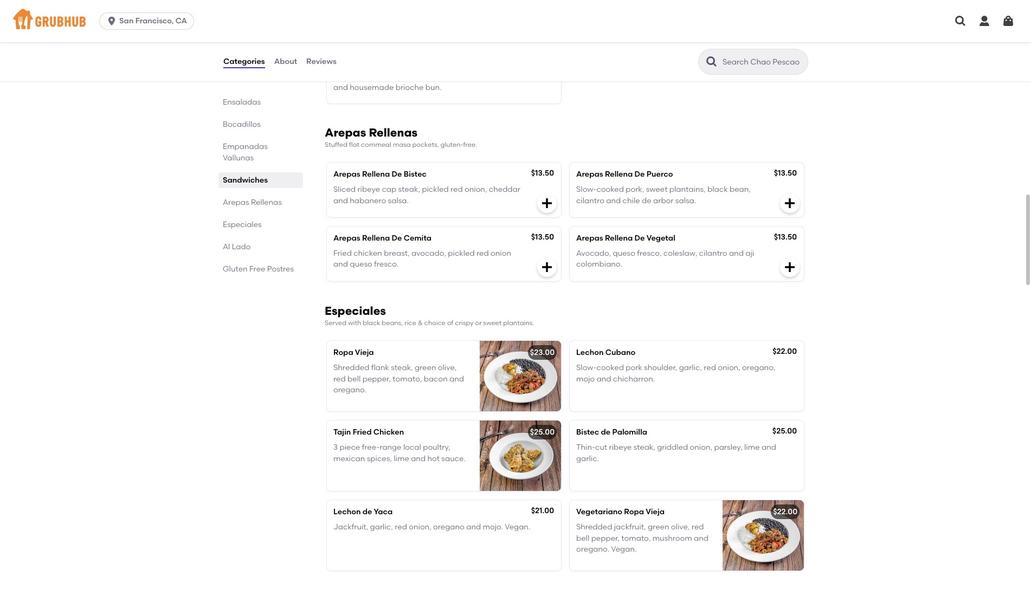 Task type: locate. For each thing, give the bounding box(es) containing it.
choice
[[424, 319, 446, 327]]

served
[[325, 319, 346, 327]]

de inside slow-cooked pork, sweet plantains, black bean, cilantro and chile de arbor salsa.
[[642, 196, 651, 205]]

shredded inside shredded jackfruit, green olive, red bell pepper, tomato, mushroom and oregano. vegan.
[[576, 523, 612, 532]]

1 vertical spatial crispy
[[455, 319, 474, 327]]

avocado,
[[576, 249, 611, 258]]

gluten-
[[441, 141, 463, 148]]

de up "breast,"
[[392, 234, 402, 243]]

1 vertical spatial cilantro
[[699, 249, 727, 258]]

crispy right of
[[455, 319, 474, 327]]

2 cooked from the top
[[597, 363, 624, 373]]

de up "cap" at the top
[[392, 170, 402, 179]]

and left chile
[[606, 196, 621, 205]]

3
[[333, 443, 338, 452]]

reviews
[[306, 57, 337, 66]]

slow- inside slow-cooked pork, sweet plantains, black bean, cilantro and chile de arbor salsa.
[[576, 185, 597, 194]]

free-
[[362, 443, 380, 452]]

1 vertical spatial green
[[648, 523, 669, 532]]

onion, left the parsley,
[[690, 443, 712, 452]]

especiales up with
[[325, 304, 386, 318]]

and right mushroom
[[694, 534, 709, 543]]

arepas rellena de bistec
[[333, 170, 427, 179]]

0 vertical spatial slow-
[[576, 185, 597, 194]]

0 vertical spatial pepper,
[[363, 374, 391, 384]]

vieja up flank
[[355, 348, 374, 357]]

0 horizontal spatial lechon
[[333, 507, 361, 517]]

1 horizontal spatial queso
[[613, 249, 635, 258]]

steak, inside "shredded flank steak, green olive, red bell pepper, tomato, bacon and oregano."
[[391, 363, 413, 373]]

cemita
[[404, 234, 432, 243]]

queso inside the "avocado, queso fresco, coleslaw, cilantro and aji colombiano."
[[613, 249, 635, 258]]

empanadas vallunas
[[223, 142, 268, 163]]

red left oregano,
[[704, 363, 716, 373]]

black left bean,
[[708, 185, 728, 194]]

1 horizontal spatial lechon
[[576, 348, 604, 357]]

pork
[[626, 363, 642, 373]]

queso
[[613, 249, 635, 258], [350, 260, 372, 269]]

especiales inside especiales served with black beans, rice & choice of crispy or sweet plantains.
[[325, 304, 386, 318]]

gluten
[[223, 265, 248, 274]]

0 horizontal spatial green
[[415, 363, 436, 373]]

rellena for queso
[[605, 234, 633, 243]]

svg image for slow-cooked pork, sweet plantains, black bean, cilantro and chile de arbor salsa.
[[783, 197, 796, 210]]

stuffed
[[325, 141, 347, 148]]

vegan. down the 'jackfruit,'
[[611, 545, 637, 554]]

garlic, down "yaca"
[[370, 523, 393, 532]]

ribeye inside sliced ribeye cap steak, pickled red onion, cheddar and habanero salsa.
[[357, 185, 380, 194]]

san
[[119, 16, 134, 25]]

ropa down served
[[333, 348, 353, 357]]

shredded inside "shredded flank steak, green olive, red bell pepper, tomato, bacon and oregano."
[[333, 363, 369, 373]]

de right chile
[[642, 196, 651, 205]]

impossible patty, cheddar, pickle, caramelized onion, tomato, shredded lettuce, crispy potato sticks, cumin aioli and housemade brioche bun.
[[333, 61, 545, 92]]

steak,
[[398, 185, 420, 194], [391, 363, 413, 373], [634, 443, 655, 452]]

0 horizontal spatial rellenas
[[251, 198, 282, 207]]

slow- up mojo on the right bottom
[[576, 363, 597, 373]]

fried up free-
[[353, 428, 372, 437]]

red left oregano
[[395, 523, 407, 532]]

$13.50 for slow-cooked pork, sweet plantains, black bean, cilantro and chile de arbor salsa.
[[774, 169, 797, 178]]

red inside shredded jackfruit, green olive, red bell pepper, tomato, mushroom and oregano. vegan.
[[692, 523, 704, 532]]

lechon up mojo on the right bottom
[[576, 348, 604, 357]]

rellenas for arepas rellenas stuffed flat cornmeal masa pockets, gluten-free.
[[369, 126, 418, 139]]

1 horizontal spatial lime
[[744, 443, 760, 452]]

rellena up avocado,
[[605, 234, 633, 243]]

de for vegetal
[[635, 234, 645, 243]]

onion, left cheddar
[[465, 185, 487, 194]]

bell down vegetariano
[[576, 534, 589, 543]]

1 vertical spatial de
[[601, 428, 611, 437]]

1 salsa. from the left
[[388, 196, 409, 205]]

especiales up lado
[[223, 220, 262, 229]]

olive,
[[438, 363, 457, 373], [671, 523, 690, 532]]

bun.
[[425, 83, 442, 92]]

0 vertical spatial vieja
[[355, 348, 374, 357]]

pepper,
[[363, 374, 391, 384], [591, 534, 620, 543]]

tajin fried chicken image
[[480, 421, 561, 491]]

vegan. right mojo.
[[505, 523, 530, 532]]

sweet inside especiales served with black beans, rice & choice of crispy or sweet plantains.
[[483, 319, 502, 327]]

reviews button
[[306, 42, 337, 81]]

green inside shredded jackfruit, green olive, red bell pepper, tomato, mushroom and oregano. vegan.
[[648, 523, 669, 532]]

de up pork,
[[635, 170, 645, 179]]

rellena
[[362, 170, 390, 179], [605, 170, 633, 179], [362, 234, 390, 243], [605, 234, 633, 243]]

pepper, down flank
[[363, 374, 391, 384]]

0 horizontal spatial fried
[[333, 249, 352, 258]]

0 vertical spatial cooked
[[597, 185, 624, 194]]

pepper, down the 'jackfruit,'
[[591, 534, 620, 543]]

1 horizontal spatial garlic,
[[679, 363, 702, 373]]

slow- down arepas rellena de puerco
[[576, 185, 597, 194]]

pickled for steak,
[[422, 185, 449, 194]]

1 vertical spatial bistec
[[576, 428, 599, 437]]

0 horizontal spatial shredded
[[333, 363, 369, 373]]

1 horizontal spatial $25.00
[[772, 427, 797, 436]]

arepas for avocado, queso fresco, coleslaw, cilantro and aji colombiano.
[[576, 234, 603, 243]]

0 vertical spatial tomato,
[[333, 72, 363, 81]]

ribeye up habanero
[[357, 185, 380, 194]]

1 horizontal spatial tomato,
[[393, 374, 422, 384]]

0 horizontal spatial bell
[[348, 374, 361, 384]]

1 vertical spatial pepper,
[[591, 534, 620, 543]]

1 horizontal spatial olive,
[[671, 523, 690, 532]]

1 vertical spatial pickled
[[448, 249, 475, 258]]

and down local
[[411, 454, 426, 463]]

2 salsa. from the left
[[675, 196, 696, 205]]

garlic, right shoulder,
[[679, 363, 702, 373]]

fried left chicken
[[333, 249, 352, 258]]

1 vertical spatial rellenas
[[251, 198, 282, 207]]

bistec up thin-
[[576, 428, 599, 437]]

0 vertical spatial vegan.
[[505, 523, 530, 532]]

0 vertical spatial garlic,
[[679, 363, 702, 373]]

0 vertical spatial de
[[642, 196, 651, 205]]

lime down local
[[394, 454, 409, 463]]

1 horizontal spatial green
[[648, 523, 669, 532]]

svg image for sliced ribeye cap steak, pickled red onion, cheddar and habanero salsa.
[[541, 197, 554, 210]]

2 vertical spatial de
[[363, 507, 372, 517]]

especiales for especiales
[[223, 220, 262, 229]]

cilantro right coleslaw,
[[699, 249, 727, 258]]

steak, for arepas rellena de bistec
[[398, 185, 420, 194]]

and left aji
[[729, 249, 744, 258]]

onion, inside thin-cut ribeye steak, griddled onion, parsley, lime and garlic.
[[690, 443, 712, 452]]

cooked inside slow-cooked pork, sweet plantains, black bean, cilantro and chile de arbor salsa.
[[597, 185, 624, 194]]

coleslaw,
[[664, 249, 697, 258]]

oregano. down vegetariano
[[576, 545, 609, 554]]

lime right the parsley,
[[744, 443, 760, 452]]

svg image
[[954, 15, 967, 28], [1002, 15, 1015, 28], [541, 197, 554, 210], [783, 197, 796, 210], [541, 261, 554, 274]]

tomato, left bacon
[[393, 374, 422, 384]]

red
[[450, 185, 463, 194], [477, 249, 489, 258], [704, 363, 716, 373], [333, 374, 346, 384], [395, 523, 407, 532], [692, 523, 704, 532]]

vallunas
[[223, 153, 254, 163]]

arepas
[[325, 126, 366, 139], [333, 170, 360, 179], [576, 170, 603, 179], [223, 198, 249, 207], [333, 234, 360, 243], [576, 234, 603, 243]]

salsa. down the plantains,
[[675, 196, 696, 205]]

green up mushroom
[[648, 523, 669, 532]]

0 horizontal spatial cilantro
[[576, 196, 604, 205]]

1 horizontal spatial ropa
[[624, 507, 644, 517]]

rellenas down "sandwiches"
[[251, 198, 282, 207]]

1 vertical spatial ribeye
[[609, 443, 632, 452]]

1 vertical spatial vegan.
[[611, 545, 637, 554]]

and inside sliced ribeye cap steak, pickled red onion, cheddar and habanero salsa.
[[333, 196, 348, 205]]

red inside "shredded flank steak, green olive, red bell pepper, tomato, bacon and oregano."
[[333, 374, 346, 384]]

1 horizontal spatial rellenas
[[369, 126, 418, 139]]

1 cooked from the top
[[597, 185, 624, 194]]

0 vertical spatial shredded
[[333, 363, 369, 373]]

spices,
[[367, 454, 392, 463]]

arepas for sliced ribeye cap steak, pickled red onion, cheddar and habanero salsa.
[[333, 170, 360, 179]]

rellena up "cap" at the top
[[362, 170, 390, 179]]

ropa up the 'jackfruit,'
[[624, 507, 644, 517]]

steak, right flank
[[391, 363, 413, 373]]

arepas rellenas stuffed flat cornmeal masa pockets, gluten-free.
[[325, 126, 477, 148]]

1 vertical spatial cooked
[[597, 363, 624, 373]]

and down impossible
[[333, 83, 348, 92]]

lechon up jackfruit,
[[333, 507, 361, 517]]

salsa. down "cap" at the top
[[388, 196, 409, 205]]

Search Chao Pescao search field
[[722, 57, 805, 67]]

about
[[274, 57, 297, 66]]

0 vertical spatial oregano.
[[333, 385, 367, 395]]

$22.00
[[773, 347, 797, 356], [773, 507, 797, 517]]

crispy down the pickle,
[[431, 72, 453, 81]]

queso down 'arepas rellena de vegetal'
[[613, 249, 635, 258]]

vieja
[[355, 348, 374, 357], [646, 507, 665, 517]]

slow- inside slow-cooked pork shoulder, garlic, red onion, oregano, mojo and chicharron.
[[576, 363, 597, 373]]

oregano,
[[742, 363, 775, 373]]

0 vertical spatial bell
[[348, 374, 361, 384]]

1 horizontal spatial crispy
[[455, 319, 474, 327]]

queso down chicken
[[350, 260, 372, 269]]

cooked
[[597, 185, 624, 194], [597, 363, 624, 373]]

pepper, inside "shredded flank steak, green olive, red bell pepper, tomato, bacon and oregano."
[[363, 374, 391, 384]]

shredded
[[333, 363, 369, 373], [576, 523, 612, 532]]

red for steak,
[[450, 185, 463, 194]]

poultry,
[[423, 443, 450, 452]]

and inside fried chicken breast, avocado, pickled red onion and queso fresco.
[[333, 260, 348, 269]]

breast,
[[384, 249, 410, 258]]

shredded down vegetariano
[[576, 523, 612, 532]]

shredded down ropa vieja
[[333, 363, 369, 373]]

cooked down arepas rellena de puerco
[[597, 185, 624, 194]]

red inside sliced ribeye cap steak, pickled red onion, cheddar and habanero salsa.
[[450, 185, 463, 194]]

0 vertical spatial steak,
[[398, 185, 420, 194]]

chicken
[[354, 249, 382, 258]]

ribeye down "bistec de palomilla"
[[609, 443, 632, 452]]

rellenas inside the arepas rellenas stuffed flat cornmeal masa pockets, gluten-free.
[[369, 126, 418, 139]]

red for shoulder,
[[704, 363, 716, 373]]

de for $21.00
[[363, 507, 372, 517]]

onion,
[[505, 61, 528, 70], [465, 185, 487, 194], [718, 363, 740, 373], [690, 443, 712, 452], [409, 523, 431, 532]]

oregano. down ropa vieja
[[333, 385, 367, 395]]

2 horizontal spatial tomato,
[[621, 534, 651, 543]]

steak, inside thin-cut ribeye steak, griddled onion, parsley, lime and garlic.
[[634, 443, 655, 452]]

0 vertical spatial ropa
[[333, 348, 353, 357]]

onion, inside impossible patty, cheddar, pickle, caramelized onion, tomato, shredded lettuce, crispy potato sticks, cumin aioli and housemade brioche bun.
[[505, 61, 528, 70]]

0 vertical spatial green
[[415, 363, 436, 373]]

0 vertical spatial lechon
[[576, 348, 604, 357]]

pickled right "cap" at the top
[[422, 185, 449, 194]]

0 horizontal spatial crispy
[[431, 72, 453, 81]]

0 vertical spatial sweet
[[646, 185, 668, 194]]

vieja up shredded jackfruit, green olive, red bell pepper, tomato, mushroom and oregano. vegan.
[[646, 507, 665, 517]]

red inside fried chicken breast, avocado, pickled red onion and queso fresco.
[[477, 249, 489, 258]]

0 vertical spatial rellenas
[[369, 126, 418, 139]]

cornmeal
[[361, 141, 391, 148]]

$23.00
[[530, 348, 555, 357]]

housemade
[[350, 83, 394, 92]]

crispy inside impossible patty, cheddar, pickle, caramelized onion, tomato, shredded lettuce, crispy potato sticks, cumin aioli and housemade brioche bun.
[[431, 72, 453, 81]]

sweet up arbor
[[646, 185, 668, 194]]

sweet inside slow-cooked pork, sweet plantains, black bean, cilantro and chile de arbor salsa.
[[646, 185, 668, 194]]

pickled inside fried chicken breast, avocado, pickled red onion and queso fresco.
[[448, 249, 475, 258]]

garlic,
[[679, 363, 702, 373], [370, 523, 393, 532]]

0 horizontal spatial ribeye
[[357, 185, 380, 194]]

and right bacon
[[449, 374, 464, 384]]

red inside slow-cooked pork shoulder, garlic, red onion, oregano, mojo and chicharron.
[[704, 363, 716, 373]]

olive, up mushroom
[[671, 523, 690, 532]]

crispy inside especiales served with black beans, rice & choice of crispy or sweet plantains.
[[455, 319, 474, 327]]

rellena for chicken
[[362, 234, 390, 243]]

de up fresco,
[[635, 234, 645, 243]]

1 vertical spatial bell
[[576, 534, 589, 543]]

0 horizontal spatial olive,
[[438, 363, 457, 373]]

0 vertical spatial cilantro
[[576, 196, 604, 205]]

parsley,
[[714, 443, 743, 452]]

0 horizontal spatial vegan.
[[505, 523, 530, 532]]

tomato, inside "shredded flank steak, green olive, red bell pepper, tomato, bacon and oregano."
[[393, 374, 422, 384]]

rellena up chicken
[[362, 234, 390, 243]]

1 vertical spatial black
[[363, 319, 380, 327]]

rellenas up "masa"
[[369, 126, 418, 139]]

1 horizontal spatial black
[[708, 185, 728, 194]]

cap
[[382, 185, 396, 194]]

0 vertical spatial lime
[[744, 443, 760, 452]]

0 horizontal spatial oregano.
[[333, 385, 367, 395]]

salsa. inside sliced ribeye cap steak, pickled red onion, cheddar and habanero salsa.
[[388, 196, 409, 205]]

cilantro
[[576, 196, 604, 205], [699, 249, 727, 258]]

1 vertical spatial slow-
[[576, 363, 597, 373]]

0 horizontal spatial garlic,
[[370, 523, 393, 532]]

0 horizontal spatial salsa.
[[388, 196, 409, 205]]

arepas for fried chicken breast, avocado, pickled red onion and queso fresco.
[[333, 234, 360, 243]]

1 horizontal spatial pepper,
[[591, 534, 620, 543]]

tomato, down the 'jackfruit,'
[[621, 534, 651, 543]]

0 vertical spatial especiales
[[223, 220, 262, 229]]

0 horizontal spatial black
[[363, 319, 380, 327]]

onion, up cumin
[[505, 61, 528, 70]]

sweet
[[646, 185, 668, 194], [483, 319, 502, 327]]

0 horizontal spatial sweet
[[483, 319, 502, 327]]

rice
[[405, 319, 416, 327]]

1 vertical spatial queso
[[350, 260, 372, 269]]

and right the parsley,
[[762, 443, 776, 452]]

pepper, inside shredded jackfruit, green olive, red bell pepper, tomato, mushroom and oregano. vegan.
[[591, 534, 620, 543]]

impossible
[[333, 61, 373, 70]]

0 vertical spatial crispy
[[431, 72, 453, 81]]

onion, inside sliced ribeye cap steak, pickled red onion, cheddar and habanero salsa.
[[465, 185, 487, 194]]

olive, up bacon
[[438, 363, 457, 373]]

ropa vieja image
[[480, 341, 561, 412]]

bacon
[[424, 374, 448, 384]]

cubano
[[605, 348, 636, 357]]

svg image
[[978, 15, 991, 28], [106, 16, 117, 27], [783, 261, 796, 274]]

lime inside 3 piece free-range local poultry, mexican spices, lime and hot sauce.
[[394, 454, 409, 463]]

red down ropa vieja
[[333, 374, 346, 384]]

categories
[[223, 57, 265, 66]]

2 vertical spatial steak,
[[634, 443, 655, 452]]

1 vertical spatial lechon
[[333, 507, 361, 517]]

and inside "shredded flank steak, green olive, red bell pepper, tomato, bacon and oregano."
[[449, 374, 464, 384]]

bistec up sliced ribeye cap steak, pickled red onion, cheddar and habanero salsa.
[[404, 170, 427, 179]]

shredded jackfruit, green olive, red bell pepper, tomato, mushroom and oregano. vegan.
[[576, 523, 709, 554]]

tomato, down impossible
[[333, 72, 363, 81]]

de up cut
[[601, 428, 611, 437]]

onion, left oregano,
[[718, 363, 740, 373]]

fried chicken breast, avocado, pickled red onion and queso fresco.
[[333, 249, 511, 269]]

pickled right avocado,
[[448, 249, 475, 258]]

especiales
[[223, 220, 262, 229], [325, 304, 386, 318]]

black inside especiales served with black beans, rice & choice of crispy or sweet plantains.
[[363, 319, 380, 327]]

1 horizontal spatial cilantro
[[699, 249, 727, 258]]

black right with
[[363, 319, 380, 327]]

and left mojo.
[[466, 523, 481, 532]]

and left fresco.
[[333, 260, 348, 269]]

arepas inside the arepas rellenas stuffed flat cornmeal masa pockets, gluten-free.
[[325, 126, 366, 139]]

search icon image
[[705, 55, 718, 68]]

1 vertical spatial tomato,
[[393, 374, 422, 384]]

sweet right or
[[483, 319, 502, 327]]

2 horizontal spatial de
[[642, 196, 651, 205]]

0 horizontal spatial pepper,
[[363, 374, 391, 384]]

0 vertical spatial black
[[708, 185, 728, 194]]

0 horizontal spatial vieja
[[355, 348, 374, 357]]

slow-cooked pork, sweet plantains, black bean, cilantro and chile de arbor salsa.
[[576, 185, 751, 205]]

red left onion
[[477, 249, 489, 258]]

1 vertical spatial garlic,
[[370, 523, 393, 532]]

0 horizontal spatial bistec
[[404, 170, 427, 179]]

1 horizontal spatial salsa.
[[675, 196, 696, 205]]

slow- for slow-cooked pork, sweet plantains, black bean, cilantro and chile de arbor salsa.
[[576, 185, 597, 194]]

lime inside thin-cut ribeye steak, griddled onion, parsley, lime and garlic.
[[744, 443, 760, 452]]

plantains,
[[669, 185, 706, 194]]

cilantro left chile
[[576, 196, 604, 205]]

0 horizontal spatial de
[[363, 507, 372, 517]]

&
[[418, 319, 423, 327]]

and down sliced
[[333, 196, 348, 205]]

fried
[[333, 249, 352, 258], [353, 428, 372, 437]]

1 horizontal spatial oregano.
[[576, 545, 609, 554]]

de for cemita
[[392, 234, 402, 243]]

slow- for slow-cooked pork shoulder, garlic, red onion, oregano, mojo and chicharron.
[[576, 363, 597, 373]]

tajin fried chicken
[[333, 428, 404, 437]]

olive, inside "shredded flank steak, green olive, red bell pepper, tomato, bacon and oregano."
[[438, 363, 457, 373]]

1 horizontal spatial ribeye
[[609, 443, 632, 452]]

pickle,
[[432, 61, 456, 70]]

cooked inside slow-cooked pork shoulder, garlic, red onion, oregano, mojo and chicharron.
[[597, 363, 624, 373]]

1 vertical spatial $22.00
[[773, 507, 797, 517]]

red for green
[[333, 374, 346, 384]]

green inside "shredded flank steak, green olive, red bell pepper, tomato, bacon and oregano."
[[415, 363, 436, 373]]

1 vertical spatial vieja
[[646, 507, 665, 517]]

and inside slow-cooked pork shoulder, garlic, red onion, oregano, mojo and chicharron.
[[597, 374, 611, 384]]

of
[[447, 319, 453, 327]]

rellena for ribeye
[[362, 170, 390, 179]]

de left "yaca"
[[363, 507, 372, 517]]

san francisco, ca button
[[99, 12, 198, 30]]

lado
[[232, 242, 251, 252]]

piece
[[340, 443, 360, 452]]

red up mushroom
[[692, 523, 704, 532]]

1 slow- from the top
[[576, 185, 597, 194]]

pickled inside sliced ribeye cap steak, pickled red onion, cheddar and habanero salsa.
[[422, 185, 449, 194]]

crispy for impossible
[[431, 72, 453, 81]]

0 horizontal spatial especiales
[[223, 220, 262, 229]]

and right mojo on the right bottom
[[597, 374, 611, 384]]

1 horizontal spatial fried
[[353, 428, 372, 437]]

2 slow- from the top
[[576, 363, 597, 373]]

bell down ropa vieja
[[348, 374, 361, 384]]

and inside impossible patty, cheddar, pickle, caramelized onion, tomato, shredded lettuce, crispy potato sticks, cumin aioli and housemade brioche bun.
[[333, 83, 348, 92]]

0 horizontal spatial tomato,
[[333, 72, 363, 81]]

1 horizontal spatial de
[[601, 428, 611, 437]]

black
[[708, 185, 728, 194], [363, 319, 380, 327]]

cooked down "lechon cubano"
[[597, 363, 624, 373]]

arepas for slow-cooked pork, sweet plantains, black bean, cilantro and chile de arbor salsa.
[[576, 170, 603, 179]]

bell inside "shredded flank steak, green olive, red bell pepper, tomato, bacon and oregano."
[[348, 374, 361, 384]]

rellena for cooked
[[605, 170, 633, 179]]

lechon for lechon cubano
[[576, 348, 604, 357]]

red for avocado,
[[477, 249, 489, 258]]

ropa
[[333, 348, 353, 357], [624, 507, 644, 517]]

steak, down palomilla on the bottom of the page
[[634, 443, 655, 452]]

steak, inside sliced ribeye cap steak, pickled red onion, cheddar and habanero salsa.
[[398, 185, 420, 194]]

1 horizontal spatial sweet
[[646, 185, 668, 194]]

thin-cut ribeye steak, griddled onion, parsley, lime and garlic.
[[576, 443, 776, 463]]

ropa vieja
[[333, 348, 374, 357]]

1 vertical spatial olive,
[[671, 523, 690, 532]]

oregano.
[[333, 385, 367, 395], [576, 545, 609, 554]]

green
[[415, 363, 436, 373], [648, 523, 669, 532]]

tajin
[[333, 428, 351, 437]]

red down gluten-
[[450, 185, 463, 194]]

0 horizontal spatial lime
[[394, 454, 409, 463]]

1 vertical spatial sweet
[[483, 319, 502, 327]]

steak, right "cap" at the top
[[398, 185, 420, 194]]

rellena up pork,
[[605, 170, 633, 179]]

1 horizontal spatial bell
[[576, 534, 589, 543]]

0 vertical spatial ribeye
[[357, 185, 380, 194]]

green up bacon
[[415, 363, 436, 373]]



Task type: describe. For each thing, give the bounding box(es) containing it.
mushroom
[[653, 534, 692, 543]]

lettuce,
[[401, 72, 429, 81]]

0 horizontal spatial $25.00
[[530, 428, 555, 437]]

pickled for avocado,
[[448, 249, 475, 258]]

cilantro inside slow-cooked pork, sweet plantains, black bean, cilantro and chile de arbor salsa.
[[576, 196, 604, 205]]

pockets,
[[412, 141, 439, 148]]

cheddar
[[489, 185, 520, 194]]

garlic.
[[576, 454, 599, 463]]

0 vertical spatial bistec
[[404, 170, 427, 179]]

de for $25.00
[[601, 428, 611, 437]]

onion, inside slow-cooked pork shoulder, garlic, red onion, oregano, mojo and chicharron.
[[718, 363, 740, 373]]

1 vertical spatial ropa
[[624, 507, 644, 517]]

onion, left oregano
[[409, 523, 431, 532]]

vegan. inside shredded jackfruit, green olive, red bell pepper, tomato, mushroom and oregano. vegan.
[[611, 545, 637, 554]]

tomato, inside shredded jackfruit, green olive, red bell pepper, tomato, mushroom and oregano. vegan.
[[621, 534, 651, 543]]

bell inside shredded jackfruit, green olive, red bell pepper, tomato, mushroom and oregano. vegan.
[[576, 534, 589, 543]]

fresco.
[[374, 260, 399, 269]]

al lado
[[223, 242, 251, 252]]

ensaladas
[[223, 98, 261, 107]]

jackfruit, garlic, red onion, oregano and mojo. vegan.
[[333, 523, 530, 532]]

olive, inside shredded jackfruit, green olive, red bell pepper, tomato, mushroom and oregano. vegan.
[[671, 523, 690, 532]]

avocado, queso fresco, coleslaw, cilantro and aji colombiano.
[[576, 249, 754, 269]]

vegetariano
[[576, 507, 622, 517]]

bistec de palomilla
[[576, 428, 647, 437]]

fried inside fried chicken breast, avocado, pickled red onion and queso fresco.
[[333, 249, 352, 258]]

ribeye inside thin-cut ribeye steak, griddled onion, parsley, lime and garlic.
[[609, 443, 632, 452]]

and inside slow-cooked pork, sweet plantains, black bean, cilantro and chile de arbor salsa.
[[606, 196, 621, 205]]

0 vertical spatial $22.00
[[773, 347, 797, 356]]

vegetariano ropa vieja image
[[723, 500, 804, 571]]

steak, for bistec de palomilla
[[634, 443, 655, 452]]

free.
[[463, 141, 477, 148]]

cooked for and
[[597, 363, 624, 373]]

chicharron.
[[613, 374, 655, 384]]

svg image for fried chicken breast, avocado, pickled red onion and queso fresco.
[[541, 261, 554, 274]]

postres
[[267, 265, 294, 274]]

colombiano.
[[576, 260, 622, 269]]

cut
[[595, 443, 607, 452]]

shredded for bell
[[333, 363, 369, 373]]

main navigation navigation
[[0, 0, 1031, 42]]

shredded flank steak, green olive, red bell pepper, tomato, bacon and oregano.
[[333, 363, 464, 395]]

flank
[[371, 363, 389, 373]]

mexican
[[333, 454, 365, 463]]

with
[[348, 319, 361, 327]]

slow-cooked pork shoulder, garlic, red onion, oregano, mojo and chicharron.
[[576, 363, 775, 384]]

and inside shredded jackfruit, green olive, red bell pepper, tomato, mushroom and oregano. vegan.
[[694, 534, 709, 543]]

griddled
[[657, 443, 688, 452]]

queso inside fried chicken breast, avocado, pickled red onion and queso fresco.
[[350, 260, 372, 269]]

arepas rellena de vegetal
[[576, 234, 675, 243]]

sliced ribeye cap steak, pickled red onion, cheddar and habanero salsa.
[[333, 185, 520, 205]]

or
[[475, 319, 482, 327]]

caramelized
[[458, 61, 504, 70]]

palomilla
[[612, 428, 647, 437]]

bocadillos
[[223, 120, 261, 129]]

categories button
[[223, 42, 265, 81]]

patty,
[[374, 61, 396, 70]]

fresco,
[[637, 249, 662, 258]]

de for puerco
[[635, 170, 645, 179]]

and inside the "avocado, queso fresco, coleslaw, cilantro and aji colombiano."
[[729, 249, 744, 258]]

0 horizontal spatial ropa
[[333, 348, 353, 357]]

avocado,
[[411, 249, 446, 258]]

1 vertical spatial fried
[[353, 428, 372, 437]]

de for bistec
[[392, 170, 402, 179]]

aioli
[[530, 72, 545, 81]]

+
[[551, 45, 556, 54]]

pork,
[[626, 185, 644, 194]]

al
[[223, 242, 230, 252]]

oregano. inside shredded jackfruit, green olive, red bell pepper, tomato, mushroom and oregano. vegan.
[[576, 545, 609, 554]]

empanadas
[[223, 142, 268, 151]]

san francisco, ca
[[119, 16, 187, 25]]

1 horizontal spatial bistec
[[576, 428, 599, 437]]

$13.50 for avocado, queso fresco, coleslaw, cilantro and aji colombiano.
[[774, 232, 797, 242]]

cheddar,
[[398, 61, 431, 70]]

hot
[[427, 454, 440, 463]]

sliced
[[333, 185, 356, 194]]

rellenas for arepas rellenas
[[251, 198, 282, 207]]

gluten free postres
[[223, 265, 294, 274]]

oregano
[[433, 523, 465, 532]]

yaca
[[374, 507, 393, 517]]

black inside slow-cooked pork, sweet plantains, black bean, cilantro and chile de arbor salsa.
[[708, 185, 728, 194]]

chile
[[623, 196, 640, 205]]

francisco,
[[135, 16, 174, 25]]

sauce.
[[441, 454, 466, 463]]

vegetariano ropa vieja
[[576, 507, 665, 517]]

salsa. inside slow-cooked pork, sweet plantains, black bean, cilantro and chile de arbor salsa.
[[675, 196, 696, 205]]

oregano. inside "shredded flank steak, green olive, red bell pepper, tomato, bacon and oregano."
[[333, 385, 367, 395]]

plantains.
[[503, 319, 534, 327]]

1 horizontal spatial vieja
[[646, 507, 665, 517]]

range
[[380, 443, 401, 452]]

cilantro inside the "avocado, queso fresco, coleslaw, cilantro and aji colombiano."
[[699, 249, 727, 258]]

$21.00
[[531, 506, 554, 516]]

sandwiches
[[223, 176, 268, 185]]

beans,
[[382, 319, 403, 327]]

and inside 3 piece free-range local poultry, mexican spices, lime and hot sauce.
[[411, 454, 426, 463]]

2 horizontal spatial svg image
[[978, 15, 991, 28]]

garlic, inside slow-cooked pork shoulder, garlic, red onion, oregano, mojo and chicharron.
[[679, 363, 702, 373]]

jackfruit,
[[333, 523, 368, 532]]

and inside thin-cut ribeye steak, griddled onion, parsley, lime and garlic.
[[762, 443, 776, 452]]

vegiburguesa
[[333, 46, 385, 55]]

shoulder,
[[644, 363, 677, 373]]

cooked for chile
[[597, 185, 624, 194]]

arepas rellena de cemita
[[333, 234, 432, 243]]

$13.50 for fried chicken breast, avocado, pickled red onion and queso fresco.
[[531, 232, 554, 242]]

shredded for pepper,
[[576, 523, 612, 532]]

shredded
[[364, 72, 400, 81]]

lechon for lechon de yaca
[[333, 507, 361, 517]]

mojo.
[[483, 523, 503, 532]]

crispy for especiales
[[455, 319, 474, 327]]

svg image inside the san francisco, ca button
[[106, 16, 117, 27]]

tomato, inside impossible patty, cheddar, pickle, caramelized onion, tomato, shredded lettuce, crispy potato sticks, cumin aioli and housemade brioche bun.
[[333, 72, 363, 81]]

$13.50 for sliced ribeye cap steak, pickled red onion, cheddar and habanero salsa.
[[531, 169, 554, 178]]

lechon de yaca
[[333, 507, 393, 517]]

habanero
[[350, 196, 386, 205]]

vegetal
[[647, 234, 675, 243]]

1 horizontal spatial svg image
[[783, 261, 796, 274]]

especiales for especiales served with black beans, rice & choice of crispy or sweet plantains.
[[325, 304, 386, 318]]

mojo
[[576, 374, 595, 384]]

flat
[[349, 141, 360, 148]]

$17.50
[[530, 45, 551, 54]]

especiales served with black beans, rice & choice of crispy or sweet plantains.
[[325, 304, 534, 327]]

lechon cubano
[[576, 348, 636, 357]]

onion
[[491, 249, 511, 258]]



Task type: vqa. For each thing, say whether or not it's contained in the screenshot.
rightmost @
no



